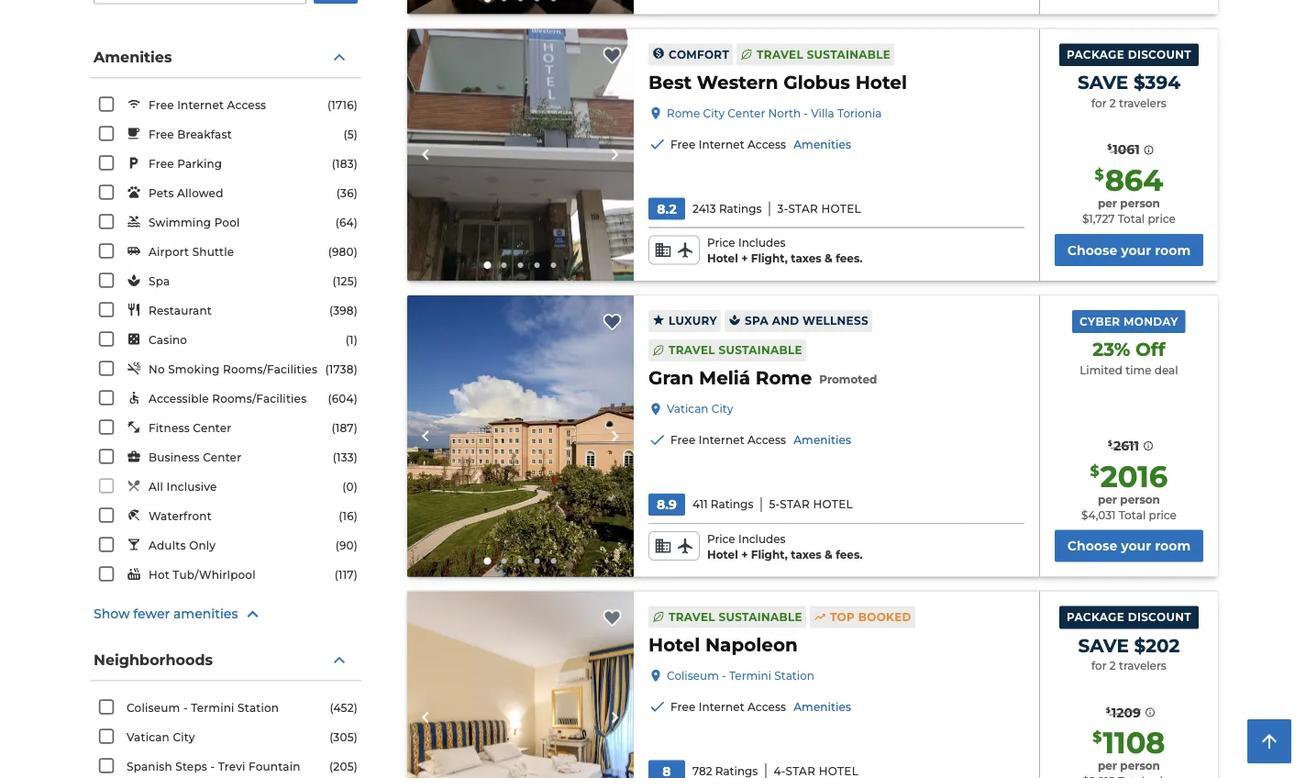 Task type: locate. For each thing, give the bounding box(es) containing it.
fees. for 2016
[[836, 548, 863, 561]]

$ inside $ 1061
[[1108, 143, 1112, 152]]

fees. down 3-star hotel
[[836, 252, 863, 265]]

2 choose your room from the top
[[1068, 538, 1191, 554]]

price down '411 ratings'
[[707, 532, 736, 546]]

person inside $ 864 per person $1,727 total price
[[1121, 197, 1161, 210]]

spanish steps - trevi fountain
[[127, 760, 301, 773]]

1 vertical spatial price includes hotel + flight, taxes & fees.
[[707, 532, 863, 561]]

1 vertical spatial discount
[[1128, 611, 1192, 624]]

fewer
[[133, 606, 170, 622]]

0 vertical spatial spa
[[149, 275, 170, 288]]

& for 864
[[825, 252, 833, 265]]

0 vertical spatial package discount
[[1067, 48, 1192, 61]]

1 vertical spatial travelers
[[1120, 659, 1167, 673]]

go to image #4 image for 864
[[535, 262, 540, 268]]

0 vertical spatial bird's eye view image
[[407, 29, 634, 281]]

1 vertical spatial center
[[193, 421, 232, 435]]

1 person from the top
[[1121, 197, 1161, 210]]

1 vertical spatial price
[[707, 532, 736, 546]]

$ inside the $ 1209
[[1106, 706, 1111, 714]]

0 vertical spatial go to image #3 image
[[518, 262, 524, 268]]

(452)
[[330, 701, 358, 714]]

choose your room button for 2016
[[1055, 530, 1204, 562]]

411
[[693, 498, 708, 511]]

amenities down hotel name, brand, or keyword text box
[[94, 48, 172, 66]]

star right 782 ratings
[[786, 765, 816, 778]]

for 2 travelers
[[1092, 97, 1167, 110], [1092, 659, 1167, 673]]

star right 2413 ratings
[[789, 202, 819, 215]]

4 photo carousel region from the top
[[407, 592, 634, 778]]

go to image #3 image
[[518, 262, 524, 268], [518, 558, 524, 564]]

hotel up torionia
[[856, 71, 907, 93]]

0 vertical spatial travelers
[[1120, 97, 1167, 110]]

0 vertical spatial discount
[[1128, 48, 1192, 61]]

hotel napoleon element
[[649, 632, 798, 658]]

1 vertical spatial city
[[712, 402, 734, 416]]

1 vertical spatial bird's eye view image
[[407, 295, 634, 577]]

0 vertical spatial station
[[775, 669, 815, 682]]

package up 'save $394'
[[1067, 48, 1125, 61]]

amenities up 5-star hotel
[[794, 434, 852, 447]]

-
[[804, 106, 808, 120], [722, 669, 727, 682], [183, 701, 188, 714], [211, 760, 215, 773]]

travel up hotel napoleon
[[669, 610, 716, 624]]

0 vertical spatial price
[[1148, 212, 1176, 225]]

rome down and
[[756, 367, 812, 389]]

1 vertical spatial choose your room
[[1068, 538, 1191, 554]]

1 package discount from the top
[[1067, 48, 1192, 61]]

station down napoleon
[[775, 669, 815, 682]]

2 includes from the top
[[739, 532, 786, 546]]

1 fees. from the top
[[836, 252, 863, 265]]

station for vatican city
[[238, 701, 279, 714]]

price down 2413 ratings
[[707, 236, 736, 250]]

price down 2016
[[1149, 508, 1177, 521]]

0 horizontal spatial rome
[[667, 106, 701, 120]]

0 vertical spatial choose your room button
[[1055, 234, 1204, 266]]

price inside $ 864 per person $1,727 total price
[[1148, 212, 1176, 225]]

fees. for 864
[[836, 252, 863, 265]]

star right '411 ratings'
[[780, 498, 810, 511]]

2 free internet access amenities from the top
[[671, 434, 852, 447]]

2 go to image #2 image from the top
[[501, 558, 507, 564]]

2 choose from the top
[[1068, 538, 1118, 554]]

termini down napoleon
[[729, 669, 772, 682]]

gran
[[649, 367, 694, 389]]

package discount up 'save $394'
[[1067, 48, 1192, 61]]

torionia
[[838, 106, 882, 120]]

2 down save $202
[[1110, 659, 1117, 673]]

2 vertical spatial travel
[[669, 610, 716, 624]]

2 per from the top
[[1098, 493, 1118, 506]]

$ for 2611
[[1108, 439, 1113, 448]]

1 per from the top
[[1098, 197, 1118, 210]]

1 vertical spatial save
[[1079, 634, 1130, 656]]

price for 2016
[[707, 532, 736, 546]]

1 vertical spatial your
[[1122, 538, 1152, 554]]

3 per from the top
[[1098, 759, 1118, 773]]

$ inside $ 1108 per person
[[1093, 728, 1103, 746]]

for 2 travelers down 'save $394'
[[1092, 97, 1167, 110]]

person inside $ 1108 per person
[[1121, 759, 1161, 773]]

2 taxes from the top
[[791, 548, 822, 561]]

free down best
[[671, 138, 696, 151]]

2413
[[693, 202, 716, 215]]

1 choose your room button from the top
[[1055, 234, 1204, 266]]

internet for 1108
[[699, 700, 745, 714]]

1 vertical spatial total
[[1119, 508, 1146, 521]]

comfort
[[669, 48, 730, 61]]

2 go to image #5 image from the top
[[551, 558, 557, 564]]

- down neighborhoods
[[183, 701, 188, 714]]

0 vertical spatial total
[[1118, 212, 1145, 225]]

1 vertical spatial flight,
[[751, 548, 788, 561]]

1 horizontal spatial termini
[[729, 669, 772, 682]]

adults
[[149, 539, 186, 552]]

package discount for 864
[[1067, 48, 1192, 61]]

1 go to image #3 image from the top
[[518, 262, 524, 268]]

internet up breakfast
[[177, 98, 224, 112]]

go to image #2 image for 2016
[[501, 558, 507, 564]]

1 vertical spatial go to image #2 image
[[501, 558, 507, 564]]

(64)
[[336, 216, 358, 229]]

vatican city down meliá
[[667, 402, 734, 416]]

0 vertical spatial coliseum
[[667, 669, 719, 682]]

flight, for 864
[[751, 252, 788, 265]]

1 horizontal spatial spa
[[745, 314, 769, 328]]

+ down 2413 ratings
[[742, 252, 748, 265]]

0 vertical spatial flight,
[[751, 252, 788, 265]]

amenities up 4-star hotel
[[794, 700, 852, 714]]

swimming
[[149, 216, 211, 229]]

1 go to image #1 image from the top
[[484, 262, 491, 269]]

ratings right 782
[[716, 765, 758, 778]]

travel sustainable up gran meliá rome
[[669, 344, 803, 357]]

bird's eye view image
[[407, 29, 634, 281], [407, 295, 634, 577]]

1 for 2 travelers from the top
[[1092, 97, 1167, 110]]

& down 5-star hotel
[[825, 548, 833, 561]]

2 price from the top
[[707, 532, 736, 546]]

2 photo carousel region from the top
[[407, 29, 634, 281]]

go to image #1 image for 864
[[484, 262, 491, 269]]

hotel right 5-
[[814, 498, 853, 511]]

includes down 3-
[[739, 236, 786, 250]]

1 room from the top
[[1156, 242, 1191, 258]]

price for 864
[[1148, 212, 1176, 225]]

1 2 from the top
[[1110, 97, 1117, 110]]

1 choose from the top
[[1068, 242, 1118, 258]]

total right $4,031
[[1119, 508, 1146, 521]]

choose down $4,031
[[1068, 538, 1118, 554]]

save left $202
[[1079, 634, 1130, 656]]

station for free internet access
[[775, 669, 815, 682]]

2 discount from the top
[[1128, 611, 1192, 624]]

0 vertical spatial coliseum - termini station
[[667, 669, 815, 682]]

vatican up spanish
[[127, 730, 170, 744]]

$4,031
[[1082, 508, 1116, 521]]

person down 1061
[[1121, 197, 1161, 210]]

choose
[[1068, 242, 1118, 258], [1068, 538, 1118, 554]]

1108
[[1104, 725, 1166, 761]]

rome
[[667, 106, 701, 120], [756, 367, 812, 389]]

for down save $202
[[1092, 659, 1107, 673]]

1 vertical spatial star
[[780, 498, 810, 511]]

access down gran meliá rome - promoted element
[[748, 434, 787, 447]]

star for 864
[[789, 202, 819, 215]]

3 person from the top
[[1121, 759, 1161, 773]]

2 vertical spatial per
[[1098, 759, 1118, 773]]

0 vertical spatial price includes hotel + flight, taxes & fees.
[[707, 236, 863, 265]]

airport shuttle
[[149, 245, 234, 258]]

free internet access amenities down napoleon
[[671, 700, 852, 714]]

city up "steps"
[[173, 730, 195, 744]]

internet down meliá
[[699, 434, 745, 447]]

(125)
[[333, 274, 358, 288]]

2 travelers from the top
[[1120, 659, 1167, 673]]

time
[[1126, 363, 1152, 377]]

city down western
[[703, 106, 725, 120]]

price for 2016
[[1149, 508, 1177, 521]]

package for 1108
[[1067, 611, 1125, 624]]

2 person from the top
[[1121, 493, 1161, 506]]

2 + from the top
[[742, 548, 748, 561]]

travelers down 'save $394'
[[1120, 97, 1167, 110]]

0 horizontal spatial spa
[[149, 275, 170, 288]]

room down $ 864 per person $1,727 total price
[[1156, 242, 1191, 258]]

bird's eye view image for 2016
[[407, 295, 634, 577]]

1 vertical spatial 2
[[1110, 659, 1117, 673]]

+
[[742, 252, 748, 265], [742, 548, 748, 561]]

0 vertical spatial your
[[1122, 242, 1152, 258]]

+ down '411 ratings'
[[742, 548, 748, 561]]

choose your room down $1,727
[[1068, 242, 1191, 258]]

0 vertical spatial go to image #5 image
[[551, 262, 557, 268]]

hot tub/whirlpool
[[149, 568, 256, 582]]

choose your room button
[[1055, 234, 1204, 266], [1055, 530, 1204, 562]]

1 vertical spatial fees.
[[836, 548, 863, 561]]

per inside $ 864 per person $1,727 total price
[[1098, 197, 1118, 210]]

center up inclusive
[[203, 451, 242, 464]]

2 flight, from the top
[[751, 548, 788, 561]]

total inside $ 864 per person $1,727 total price
[[1118, 212, 1145, 225]]

save left $394
[[1078, 71, 1129, 94]]

1 horizontal spatial rome
[[756, 367, 812, 389]]

1 includes from the top
[[739, 236, 786, 250]]

room for 2016
[[1156, 538, 1191, 554]]

fees. down 5-star hotel
[[836, 548, 863, 561]]

free internet access amenities for 1108
[[671, 700, 852, 714]]

3 free internet access amenities from the top
[[671, 700, 852, 714]]

2 choose your room button from the top
[[1055, 530, 1204, 562]]

1 horizontal spatial vatican city
[[667, 402, 734, 416]]

coliseum down hotel napoleon element
[[667, 669, 719, 682]]

shuttle
[[192, 245, 234, 258]]

no
[[149, 363, 165, 376]]

travel sustainable
[[757, 48, 891, 61], [669, 344, 803, 357], [669, 610, 803, 624]]

tub/whirlpool
[[173, 568, 256, 582]]

2 go to image #4 image from the top
[[535, 558, 540, 564]]

choose your room button down $1,727
[[1055, 234, 1204, 266]]

$ 1108 per person
[[1093, 725, 1166, 773]]

total
[[1118, 212, 1145, 225], [1119, 508, 1146, 521]]

0 vertical spatial 2
[[1110, 97, 1117, 110]]

coliseum for free internet access
[[667, 669, 719, 682]]

1 vertical spatial go to image #3 image
[[518, 558, 524, 564]]

1 price includes hotel + flight, taxes & fees. from the top
[[707, 236, 863, 265]]

cyber
[[1080, 315, 1121, 328]]

coliseum - termini station
[[667, 669, 815, 682], [127, 701, 279, 714]]

1 travelers from the top
[[1120, 97, 1167, 110]]

price
[[707, 236, 736, 250], [707, 532, 736, 546]]

termini for free internet access
[[729, 669, 772, 682]]

1 go to image #5 image from the top
[[551, 262, 557, 268]]

0 vertical spatial go to image #2 image
[[501, 262, 507, 268]]

0 vertical spatial package
[[1067, 48, 1125, 61]]

your down $ 2016 per person $4,031 total price
[[1122, 538, 1152, 554]]

$ left 1209
[[1106, 706, 1111, 714]]

1 horizontal spatial vatican
[[667, 402, 709, 416]]

deal
[[1155, 363, 1179, 377]]

2 your from the top
[[1122, 538, 1152, 554]]

coliseum - termini station down neighborhoods dropdown button
[[127, 701, 279, 714]]

coliseum
[[667, 669, 719, 682], [127, 701, 180, 714]]

2 for 2 travelers from the top
[[1092, 659, 1167, 673]]

free breakfast
[[149, 128, 232, 141]]

ratings for 864
[[719, 202, 762, 215]]

1 go to image #2 image from the top
[[501, 262, 507, 268]]

price down the 864
[[1148, 212, 1176, 225]]

access down rome city center north - villa torionia
[[748, 138, 787, 151]]

3 photo carousel region from the top
[[407, 295, 634, 577]]

internet down hotel napoleon element
[[699, 700, 745, 714]]

for for 864
[[1092, 97, 1107, 110]]

travel up best western globus hotel
[[757, 48, 804, 61]]

travelers down save $202
[[1120, 659, 1167, 673]]

star
[[789, 202, 819, 215], [780, 498, 810, 511], [786, 765, 816, 778]]

1 horizontal spatial coliseum - termini station
[[667, 669, 815, 682]]

0 vertical spatial termini
[[729, 669, 772, 682]]

23% off
[[1093, 338, 1166, 360]]

spa for spa and wellness
[[745, 314, 769, 328]]

all inclusive
[[149, 480, 217, 493]]

coliseum down neighborhoods
[[127, 701, 180, 714]]

1 vertical spatial ratings
[[711, 498, 754, 511]]

$ inside $ 2016 per person $4,031 total price
[[1091, 462, 1100, 479]]

1 free internet access amenities from the top
[[671, 138, 852, 151]]

$ left the 864
[[1095, 166, 1105, 183]]

1 vertical spatial coliseum
[[127, 701, 180, 714]]

1 go to image #4 image from the top
[[535, 262, 540, 268]]

center for (187)
[[193, 421, 232, 435]]

person down the '2611'
[[1121, 493, 1161, 506]]

2 vertical spatial ratings
[[716, 765, 758, 778]]

$ for 1209
[[1106, 706, 1111, 714]]

spa
[[149, 275, 170, 288], [745, 314, 769, 328]]

coliseum - termini station for free internet access
[[667, 669, 815, 682]]

go to image #5 image for 864
[[551, 262, 557, 268]]

choose down $1,727
[[1068, 242, 1118, 258]]

per for 864
[[1098, 197, 1118, 210]]

0 horizontal spatial coliseum - termini station
[[127, 701, 279, 714]]

free internet access amenities for 864
[[671, 138, 852, 151]]

$ inside $ 2611
[[1108, 439, 1113, 448]]

sustainable up napoleon
[[719, 610, 803, 624]]

2 vertical spatial free internet access amenities
[[671, 700, 852, 714]]

1 & from the top
[[825, 252, 833, 265]]

your
[[1122, 242, 1152, 258], [1122, 538, 1152, 554]]

0 vertical spatial fees.
[[836, 252, 863, 265]]

2 2 from the top
[[1110, 659, 1117, 673]]

1 vertical spatial free internet access amenities
[[671, 434, 852, 447]]

1 vertical spatial spa
[[745, 314, 769, 328]]

package discount
[[1067, 48, 1192, 61], [1067, 611, 1192, 624]]

for 2 travelers down save $202
[[1092, 659, 1167, 673]]

person inside $ 2016 per person $4,031 total price
[[1121, 493, 1161, 506]]

per up $4,031
[[1098, 493, 1118, 506]]

$ left the 1108
[[1093, 728, 1103, 746]]

- left villa
[[804, 106, 808, 120]]

top booked
[[830, 610, 912, 624]]

0 vertical spatial save
[[1078, 71, 1129, 94]]

center
[[728, 106, 766, 120], [193, 421, 232, 435], [203, 451, 242, 464]]

1 vertical spatial package
[[1067, 611, 1125, 624]]

1 vertical spatial go to image #5 image
[[551, 558, 557, 564]]

amenities
[[94, 48, 172, 66], [794, 138, 852, 151], [794, 434, 852, 447], [794, 700, 852, 714]]

2 vertical spatial center
[[203, 451, 242, 464]]

1 vertical spatial choose your room button
[[1055, 530, 1204, 562]]

save $394
[[1078, 71, 1181, 94]]

(90)
[[336, 539, 358, 552]]

1 taxes from the top
[[791, 252, 822, 265]]

inclusive
[[167, 480, 217, 493]]

price inside $ 2016 per person $4,031 total price
[[1149, 508, 1177, 521]]

fitness
[[149, 421, 190, 435]]

top
[[830, 610, 855, 624]]

discount
[[1128, 48, 1192, 61], [1128, 611, 1192, 624]]

2 fees. from the top
[[836, 548, 863, 561]]

hotel
[[856, 71, 907, 93], [822, 202, 862, 215], [707, 252, 738, 265], [814, 498, 853, 511], [707, 548, 738, 561], [649, 633, 700, 656], [819, 765, 859, 778]]

1 vertical spatial vatican
[[127, 730, 170, 744]]

go to image #1 image
[[484, 262, 491, 269], [484, 558, 491, 565]]

1 vertical spatial person
[[1121, 493, 1161, 506]]

ratings
[[719, 202, 762, 215], [711, 498, 754, 511], [716, 765, 758, 778]]

$ left 2016
[[1091, 462, 1100, 479]]

free internet access
[[149, 98, 266, 112]]

2 bird's eye view image from the top
[[407, 295, 634, 577]]

0 vertical spatial &
[[825, 252, 833, 265]]

travelers for 1108
[[1120, 659, 1167, 673]]

0 horizontal spatial vatican city
[[127, 730, 195, 744]]

termini down neighborhoods dropdown button
[[191, 701, 235, 714]]

spa down airport
[[149, 275, 170, 288]]

1061
[[1113, 142, 1140, 158]]

person for 864
[[1121, 197, 1161, 210]]

2 vertical spatial person
[[1121, 759, 1161, 773]]

2 for from the top
[[1092, 659, 1107, 673]]

includes for 2016
[[739, 532, 786, 546]]

1 for from the top
[[1092, 97, 1107, 110]]

1 vertical spatial for 2 travelers
[[1092, 659, 1167, 673]]

per inside $ 1108 per person
[[1098, 759, 1118, 773]]

2 price includes hotel + flight, taxes & fees. from the top
[[707, 532, 863, 561]]

taxes down 5-star hotel
[[791, 548, 822, 561]]

&
[[825, 252, 833, 265], [825, 548, 833, 561]]

1 vertical spatial go to image #1 image
[[484, 558, 491, 565]]

travel down luxury
[[669, 344, 716, 357]]

$1,727
[[1083, 212, 1115, 225]]

taxes for 864
[[791, 252, 822, 265]]

city
[[703, 106, 725, 120], [712, 402, 734, 416], [173, 730, 195, 744]]

package discount for 1108
[[1067, 611, 1192, 624]]

spa for spa
[[149, 275, 170, 288]]

$ inside $ 864 per person $1,727 total price
[[1095, 166, 1105, 183]]

1 vertical spatial coliseum - termini station
[[127, 701, 279, 714]]

2 & from the top
[[825, 548, 833, 561]]

free internet access amenities for 2016
[[671, 434, 852, 447]]

ratings right the 411
[[711, 498, 754, 511]]

1 discount from the top
[[1128, 48, 1192, 61]]

1 bird's eye view image from the top
[[407, 29, 634, 281]]

rome down best
[[667, 106, 701, 120]]

5-star hotel
[[769, 498, 853, 511]]

best western globus hotel element
[[649, 69, 907, 95]]

person
[[1121, 197, 1161, 210], [1121, 493, 1161, 506], [1121, 759, 1161, 773]]

2 room from the top
[[1156, 538, 1191, 554]]

1 horizontal spatial station
[[775, 669, 815, 682]]

0 vertical spatial go to image #4 image
[[535, 262, 540, 268]]

per inside $ 2016 per person $4,031 total price
[[1098, 493, 1118, 506]]

choose for 864
[[1068, 242, 1118, 258]]

for down 'save $394'
[[1092, 97, 1107, 110]]

0 vertical spatial person
[[1121, 197, 1161, 210]]

free up free parking
[[149, 128, 174, 141]]

choose your room for 864
[[1068, 242, 1191, 258]]

vatican down gran
[[667, 402, 709, 416]]

go to image #4 image
[[535, 262, 540, 268], [535, 558, 540, 564]]

access down napoleon
[[748, 700, 787, 714]]

flight, down 3-
[[751, 252, 788, 265]]

(133)
[[333, 451, 358, 464]]

your for 864
[[1122, 242, 1152, 258]]

1 package from the top
[[1067, 48, 1125, 61]]

- left trevi
[[211, 760, 215, 773]]

1 choose your room from the top
[[1068, 242, 1191, 258]]

coliseum - termini station down napoleon
[[667, 669, 815, 682]]

1 horizontal spatial coliseum
[[667, 669, 719, 682]]

2 package discount from the top
[[1067, 611, 1192, 624]]

0 vertical spatial for
[[1092, 97, 1107, 110]]

free internet access amenities down gran meliá rome - promoted element
[[671, 434, 852, 447]]

2 vertical spatial travel sustainable
[[669, 610, 803, 624]]

(1738)
[[325, 362, 358, 376]]

choose your room button down $4,031
[[1055, 530, 1204, 562]]

& for 2016
[[825, 548, 833, 561]]

0 horizontal spatial station
[[238, 701, 279, 714]]

station down neighborhoods dropdown button
[[238, 701, 279, 714]]

photo carousel region for 864
[[407, 29, 634, 281]]

$ for 864
[[1095, 166, 1105, 183]]

1 vertical spatial taxes
[[791, 548, 822, 561]]

gran meliá rome
[[649, 367, 812, 389]]

go to image #2 image
[[501, 262, 507, 268], [501, 558, 507, 564]]

1 price from the top
[[707, 236, 736, 250]]

0 vertical spatial +
[[742, 252, 748, 265]]

room down $ 2016 per person $4,031 total price
[[1156, 538, 1191, 554]]

sustainable up gran meliá rome - promoted element
[[719, 344, 803, 357]]

center down accessible rooms/facilities
[[193, 421, 232, 435]]

your for 2016
[[1122, 538, 1152, 554]]

image 1 of 5 image
[[407, 592, 634, 778]]

1 vertical spatial room
[[1156, 538, 1191, 554]]

go to image #5 image
[[551, 262, 557, 268], [551, 558, 557, 564]]

0 vertical spatial for 2 travelers
[[1092, 97, 1167, 110]]

1 vertical spatial +
[[742, 548, 748, 561]]

coliseum - termini station for vatican city
[[127, 701, 279, 714]]

1 + from the top
[[742, 252, 748, 265]]

1 flight, from the top
[[751, 252, 788, 265]]

2 go to image #1 image from the top
[[484, 558, 491, 565]]

1 vertical spatial for
[[1092, 659, 1107, 673]]

travel
[[757, 48, 804, 61], [669, 344, 716, 357], [669, 610, 716, 624]]

0 vertical spatial vatican
[[667, 402, 709, 416]]

flight, for 2016
[[751, 548, 788, 561]]

0 vertical spatial go to image #1 image
[[484, 262, 491, 269]]

vatican city
[[667, 402, 734, 416], [127, 730, 195, 744]]

+ for 864
[[742, 252, 748, 265]]

0 horizontal spatial coliseum
[[127, 701, 180, 714]]

total inside $ 2016 per person $4,031 total price
[[1119, 508, 1146, 521]]

0 vertical spatial free internet access amenities
[[671, 138, 852, 151]]

flight, down 5-
[[751, 548, 788, 561]]

2 go to image #3 image from the top
[[518, 558, 524, 564]]

per down the $ 1209
[[1098, 759, 1118, 773]]

price includes hotel + flight, taxes & fees. down 3-
[[707, 236, 863, 265]]

travel sustainable up hotel napoleon
[[669, 610, 803, 624]]

1 vertical spatial price
[[1149, 508, 1177, 521]]

photo carousel region
[[407, 0, 634, 14], [407, 29, 634, 281], [407, 295, 634, 577], [407, 592, 634, 778]]

1 your from the top
[[1122, 242, 1152, 258]]

internet down rome city center north - villa torionia
[[699, 138, 745, 151]]

price includes hotel + flight, taxes & fees. down 5-
[[707, 532, 863, 561]]

choose your room for 2016
[[1068, 538, 1191, 554]]

access
[[227, 98, 266, 112], [748, 138, 787, 151], [748, 434, 787, 447], [748, 700, 787, 714]]

total right $1,727
[[1118, 212, 1145, 225]]

1 vertical spatial package discount
[[1067, 611, 1192, 624]]

0 vertical spatial ratings
[[719, 202, 762, 215]]

2 package from the top
[[1067, 611, 1125, 624]]

0 vertical spatial room
[[1156, 242, 1191, 258]]

includes down 5-
[[739, 532, 786, 546]]

travelers
[[1120, 97, 1167, 110], [1120, 659, 1167, 673]]

person for 2016
[[1121, 493, 1161, 506]]

your down $ 864 per person $1,727 total price
[[1122, 242, 1152, 258]]

& down 3-star hotel
[[825, 252, 833, 265]]

fees.
[[836, 252, 863, 265], [836, 548, 863, 561]]



Task type: describe. For each thing, give the bounding box(es) containing it.
price includes hotel + flight, taxes & fees. for 864
[[707, 236, 863, 265]]

2611
[[1114, 438, 1140, 454]]

choose your room button for 864
[[1055, 234, 1204, 266]]

$ 864 per person $1,727 total price
[[1083, 162, 1176, 225]]

city for 864
[[703, 106, 725, 120]]

save $202
[[1079, 634, 1180, 656]]

go to image #4 image for 2016
[[535, 558, 540, 564]]

western
[[697, 71, 779, 93]]

wellness
[[803, 314, 869, 328]]

show
[[94, 606, 130, 622]]

breakfast
[[177, 128, 232, 141]]

$394
[[1134, 71, 1181, 94]]

$ for 1061
[[1108, 143, 1112, 152]]

smoking
[[168, 363, 220, 376]]

ratings for 2016
[[711, 498, 754, 511]]

casino
[[149, 333, 187, 347]]

1 vertical spatial travel sustainable
[[669, 344, 803, 357]]

total for 2016
[[1119, 508, 1146, 521]]

1209
[[1112, 705, 1142, 720]]

neighborhoods button
[[90, 640, 362, 681]]

trevi
[[218, 760, 246, 773]]

bird's eye view image for 864
[[407, 29, 634, 281]]

23%
[[1093, 338, 1131, 360]]

1 photo carousel region from the top
[[407, 0, 634, 14]]

package for 864
[[1067, 48, 1125, 61]]

782
[[693, 765, 713, 778]]

room for 864
[[1156, 242, 1191, 258]]

city for 2016
[[712, 402, 734, 416]]

includes for 864
[[739, 236, 786, 250]]

(5)
[[344, 128, 358, 141]]

access for 1108
[[748, 700, 787, 714]]

globus
[[784, 71, 851, 93]]

save for 864
[[1078, 71, 1129, 94]]

free up free breakfast
[[149, 98, 174, 112]]

access for 2016
[[748, 434, 787, 447]]

(205)
[[330, 760, 358, 773]]

photo carousel region for 2016
[[407, 295, 634, 577]]

0 vertical spatial travel sustainable
[[757, 48, 891, 61]]

airport
[[149, 245, 189, 258]]

no smoking rooms/facilities
[[149, 363, 318, 376]]

taxes for 2016
[[791, 548, 822, 561]]

2 vertical spatial city
[[173, 730, 195, 744]]

villa
[[811, 106, 835, 120]]

hotel down '411 ratings'
[[707, 548, 738, 561]]

fountain
[[249, 760, 301, 773]]

amenities for 1108
[[794, 700, 852, 714]]

photo carousel region for 1108
[[407, 592, 634, 778]]

(117)
[[335, 568, 358, 581]]

swimming pool
[[149, 216, 240, 229]]

for 2 travelers for 1108
[[1092, 659, 1167, 673]]

choose for 2016
[[1068, 538, 1118, 554]]

hotel napoleon
[[649, 633, 798, 656]]

best western globus hotel
[[649, 71, 907, 93]]

fitness center
[[149, 421, 232, 435]]

accessible
[[149, 392, 209, 405]]

go to image #5 image for 2016
[[551, 558, 557, 564]]

go to image #1 image for 2016
[[484, 558, 491, 565]]

per for 1108
[[1098, 759, 1118, 773]]

$ for 2016
[[1091, 462, 1100, 479]]

(398)
[[329, 304, 358, 317]]

amenities for 864
[[794, 138, 852, 151]]

0 vertical spatial center
[[728, 106, 766, 120]]

hotel right 4-
[[819, 765, 859, 778]]

hotel down 2413 ratings
[[707, 252, 738, 265]]

2016
[[1101, 458, 1168, 494]]

0 vertical spatial travel
[[757, 48, 804, 61]]

2 for 864
[[1110, 97, 1117, 110]]

(604)
[[328, 392, 358, 405]]

hotel left napoleon
[[649, 633, 700, 656]]

free up 782
[[671, 700, 696, 714]]

napoleon
[[706, 633, 798, 656]]

limited
[[1080, 363, 1123, 377]]

person for 1108
[[1121, 759, 1161, 773]]

internet for 2016
[[699, 434, 745, 447]]

free down gran
[[671, 434, 696, 447]]

luxury
[[669, 314, 718, 328]]

for 2 travelers for 864
[[1092, 97, 1167, 110]]

per for 2016
[[1098, 493, 1118, 506]]

steps
[[176, 760, 207, 773]]

(183)
[[332, 157, 358, 170]]

(980)
[[328, 245, 358, 258]]

off
[[1136, 338, 1166, 360]]

amenities inside 'dropdown button'
[[94, 48, 172, 66]]

+ for 2016
[[742, 548, 748, 561]]

price for 864
[[707, 236, 736, 250]]

864
[[1106, 162, 1164, 198]]

all
[[149, 480, 163, 493]]

amenities button
[[90, 37, 362, 78]]

travelers for 864
[[1120, 97, 1167, 110]]

0 vertical spatial rome
[[667, 106, 701, 120]]

8.2
[[657, 201, 677, 216]]

4-
[[774, 765, 786, 778]]

neighborhoods
[[94, 651, 213, 669]]

adults only
[[149, 539, 216, 552]]

restaurant
[[149, 304, 212, 317]]

save for 1108
[[1079, 634, 1130, 656]]

booked
[[859, 610, 912, 624]]

access up breakfast
[[227, 98, 266, 112]]

hotel right 3-
[[822, 202, 862, 215]]

(1716)
[[328, 98, 358, 111]]

0 vertical spatial rooms/facilities
[[223, 363, 318, 376]]

8.9
[[657, 497, 677, 513]]

$202
[[1135, 634, 1180, 656]]

allowed
[[177, 186, 223, 200]]

$ 1061
[[1108, 142, 1140, 158]]

for for 1108
[[1092, 659, 1107, 673]]

free up pets on the left of page
[[149, 157, 174, 170]]

parking
[[177, 157, 222, 170]]

accessible rooms/facilities
[[149, 392, 307, 405]]

star for 2016
[[780, 498, 810, 511]]

go to image #3 image for 2016
[[518, 558, 524, 564]]

1 vertical spatial travel
[[669, 344, 716, 357]]

meliá
[[699, 367, 751, 389]]

2 vertical spatial sustainable
[[719, 610, 803, 624]]

0 horizontal spatial vatican
[[127, 730, 170, 744]]

gran meliá rome - promoted element
[[649, 365, 878, 391]]

5-
[[769, 498, 780, 511]]

business
[[149, 451, 200, 464]]

limited time deal
[[1080, 363, 1179, 377]]

go to image #2 image for 864
[[501, 262, 507, 268]]

2413 ratings
[[693, 202, 762, 215]]

1 vertical spatial rome
[[756, 367, 812, 389]]

Hotel name, brand, or keyword text field
[[94, 0, 307, 4]]

$ 1209
[[1106, 705, 1142, 720]]

$ for 1108
[[1093, 728, 1103, 746]]

2 vertical spatial star
[[786, 765, 816, 778]]

discount for 1108
[[1128, 611, 1192, 624]]

north
[[769, 106, 801, 120]]

4-star hotel
[[774, 765, 859, 778]]

discount for 864
[[1128, 48, 1192, 61]]

price includes hotel + flight, taxes & fees. for 2016
[[707, 532, 863, 561]]

hot
[[149, 568, 170, 582]]

(0)
[[343, 480, 358, 493]]

internet for 864
[[699, 138, 745, 151]]

free parking
[[149, 157, 222, 170]]

center for (133)
[[203, 451, 242, 464]]

782 ratings
[[693, 765, 758, 778]]

termini for vatican city
[[191, 701, 235, 714]]

show fewer amenities
[[94, 606, 238, 622]]

0 vertical spatial vatican city
[[667, 402, 734, 416]]

go to image #3 image for 864
[[518, 262, 524, 268]]

0 vertical spatial sustainable
[[807, 48, 891, 61]]

access for 864
[[748, 138, 787, 151]]

cyber monday
[[1080, 315, 1179, 328]]

1 vertical spatial rooms/facilities
[[212, 392, 307, 405]]

and
[[772, 314, 800, 328]]

only
[[189, 539, 216, 552]]

(36)
[[337, 186, 358, 200]]

best
[[649, 71, 692, 93]]

1 vertical spatial sustainable
[[719, 344, 803, 357]]

411 ratings
[[693, 498, 754, 511]]

2 for 1108
[[1110, 659, 1117, 673]]

amenities for 2016
[[794, 434, 852, 447]]

- down hotel napoleon element
[[722, 669, 727, 682]]

pool
[[214, 216, 240, 229]]

(16)
[[339, 509, 358, 523]]

show fewer amenities button
[[94, 603, 358, 625]]

rome city center north - villa torionia
[[667, 106, 882, 120]]

total for 864
[[1118, 212, 1145, 225]]

amenities
[[173, 606, 238, 622]]

coliseum for vatican city
[[127, 701, 180, 714]]



Task type: vqa. For each thing, say whether or not it's contained in the screenshot.
access related to 864
yes



